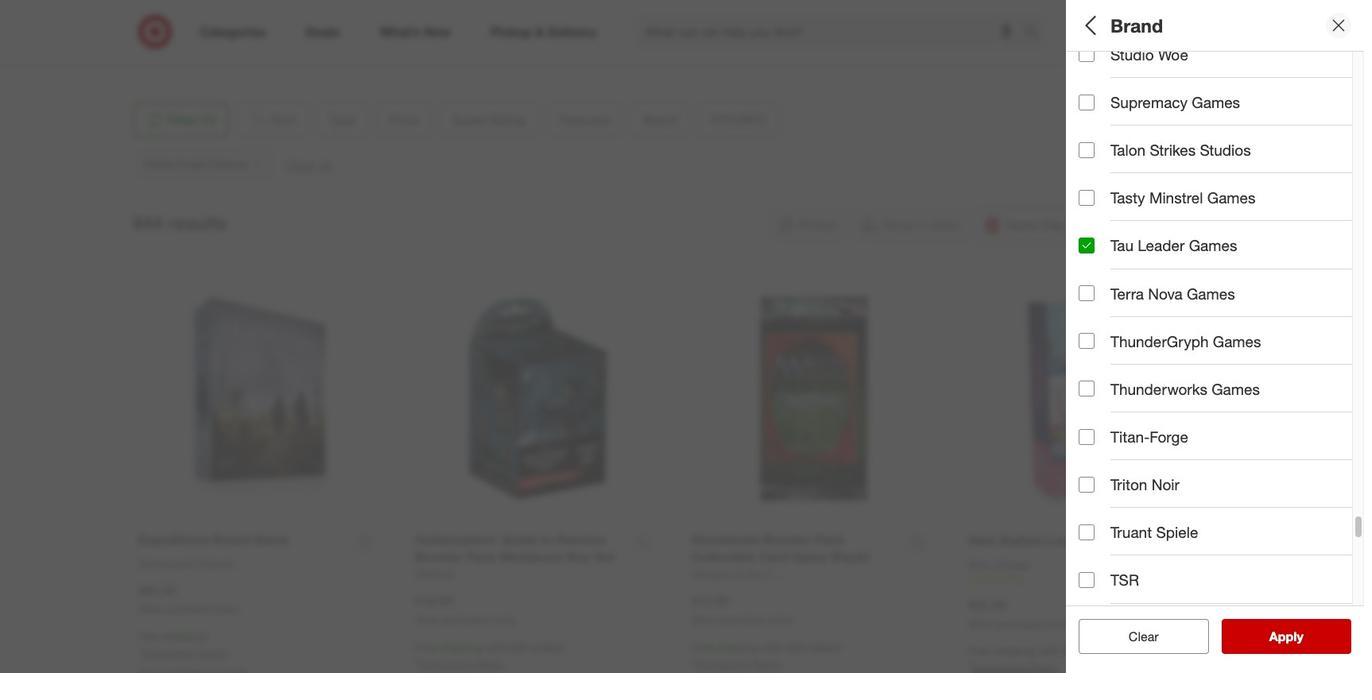 Task type: locate. For each thing, give the bounding box(es) containing it.
cards;
[[1318, 83, 1351, 97]]

exclusions down $15.95 when purchased online
[[696, 657, 749, 671]]

exclusions apply. button down $15.95 when purchased online
[[696, 657, 782, 673]]

with
[[486, 641, 506, 654], [762, 641, 783, 654], [1039, 644, 1060, 658]]

exclusions apply. button down $18.99 when purchased online
[[419, 657, 505, 673]]

results for see results
[[1279, 629, 1320, 645]]

944 results
[[132, 212, 227, 234]]

$0
[[1079, 139, 1091, 152]]

Tau Leader Games checkbox
[[1079, 238, 1095, 254]]

terra nova games
[[1111, 284, 1235, 303]]

card
[[1154, 83, 1178, 97]]

$50;
[[1232, 139, 1253, 152]]

apply.
[[199, 647, 228, 660], [475, 657, 505, 671], [752, 657, 782, 671]]

purchased inside $84.95 when purchased online
[[166, 604, 211, 616]]

1 free shipping with $35 orders* * exclusions apply. from the left
[[415, 641, 566, 671]]

Tasty Minstrel Games checkbox
[[1079, 190, 1095, 206]]

clear down tsr
[[1129, 629, 1159, 645]]

when inside $15.95 when purchased online
[[692, 615, 717, 627]]

type
[[1079, 63, 1113, 81]]

apply. down $18.99 when purchased online
[[475, 657, 505, 671]]

1 vertical spatial results
[[1279, 629, 1320, 645]]

brand inside dialog
[[1111, 14, 1163, 36]]

when inside $84.95 when purchased online
[[138, 604, 163, 616]]

shipping down $84.95 when purchased online
[[163, 630, 206, 643]]

online for $18.99
[[491, 615, 516, 627]]

$35
[[509, 641, 527, 654], [786, 641, 804, 654], [1063, 644, 1081, 658]]

clear left the all
[[1121, 629, 1151, 645]]

when inside $20.99 when purchased online
[[968, 618, 993, 630]]

results inside see results button
[[1279, 629, 1320, 645]]

of
[[1190, 400, 1203, 418]]

with down $15.95 when purchased online
[[762, 641, 783, 654]]

drive
[[257, 13, 283, 27]]

shipping for $15.95
[[717, 641, 759, 654]]

free shipping with $35 orders* * exclusions apply. down $18.99 when purchased online
[[415, 641, 566, 671]]

games; right card
[[1181, 83, 1220, 97]]

clear inside clear all button
[[1121, 629, 1151, 645]]

games;
[[1112, 83, 1151, 97], [1181, 83, 1220, 97], [1263, 306, 1302, 319]]

0 horizontal spatial $35
[[509, 641, 527, 654]]

games up 25th
[[1187, 284, 1235, 303]]

price
[[1079, 118, 1116, 136]]

1 vertical spatial brand
[[1079, 285, 1122, 303]]

0 vertical spatial brand
[[1111, 14, 1163, 36]]

$50
[[1256, 139, 1274, 152]]

0 horizontal spatial with
[[486, 641, 506, 654]]

1 horizontal spatial exclusions
[[419, 657, 472, 671]]

1 link
[[968, 573, 1214, 587]]

woe
[[1158, 45, 1189, 63]]

when down $20.99
[[968, 618, 993, 630]]

all
[[1079, 14, 1101, 36]]

free shipping with $35 orders* * exclusions apply. down $15.95 when purchased online
[[692, 641, 843, 671]]

free shipping with $35 orders* * exclusions apply. for $15.95
[[692, 641, 843, 671]]

$100;
[[1293, 139, 1320, 152]]

purchased up "free shipping * * exclusions apply."
[[166, 604, 211, 616]]

with down $18.99 when purchased online
[[486, 641, 506, 654]]

2 free shipping with $35 orders* * exclusions apply. from the left
[[692, 641, 843, 671]]

clear inside clear button
[[1129, 629, 1159, 645]]

free down $18.99
[[415, 641, 437, 654]]

2 horizontal spatial with
[[1039, 644, 1060, 658]]

$18.99 when purchased online
[[415, 593, 516, 627]]

purchased down $18.99
[[442, 615, 488, 627]]

shipping down $20.99 when purchased online at the right of page
[[994, 644, 1036, 658]]

leader
[[1138, 236, 1185, 255]]

purchased inside $18.99 when purchased online
[[442, 615, 488, 627]]

when for $18.99
[[415, 615, 440, 627]]

2 clear from the left
[[1129, 629, 1159, 645]]

studio
[[1111, 45, 1154, 63]]

technology;
[[1132, 306, 1192, 319]]

apply. down $84.95 when purchased online
[[199, 647, 228, 660]]

1 horizontal spatial results
[[1279, 629, 1320, 645]]

tsr
[[1111, 571, 1139, 589]]

$35 down $15.95 when purchased online
[[786, 641, 804, 654]]

results right "944"
[[168, 212, 227, 234]]

2835
[[145, 13, 170, 27]]

0 vertical spatial results
[[168, 212, 227, 234]]

exclusions for $18.99
[[419, 657, 472, 671]]

1
[[1018, 574, 1023, 586]]

search button
[[1018, 14, 1056, 52]]

online for $20.99
[[1044, 618, 1069, 630]]

search
[[1018, 25, 1056, 41]]

shipping down $15.95 when purchased online
[[717, 641, 759, 654]]

see results button
[[1222, 619, 1352, 654]]

games right "leader"
[[1189, 236, 1238, 255]]

talon
[[1111, 141, 1146, 159]]

online for $84.95
[[214, 604, 239, 616]]

apply. down $15.95 when purchased online
[[752, 657, 782, 671]]

1 clear from the left
[[1121, 629, 1151, 645]]

when
[[138, 604, 163, 616], [415, 615, 440, 627], [692, 615, 717, 627], [968, 618, 993, 630]]

53719
[[214, 29, 245, 43]]

with for $18.99
[[486, 641, 506, 654]]

us
[[145, 45, 160, 59]]

when down $15.95
[[692, 615, 717, 627]]

forge
[[1150, 428, 1189, 446]]

online inside $20.99 when purchased online
[[1044, 618, 1069, 630]]

titan-
[[1111, 428, 1150, 446]]

free down $20.99
[[968, 644, 991, 658]]

1 horizontal spatial exclusions apply. button
[[419, 657, 505, 673]]

park
[[231, 13, 254, 27]]

$35 down $20.99 when purchased online at the right of page
[[1063, 644, 1081, 658]]

tasty
[[1111, 189, 1145, 207]]

$100
[[1323, 139, 1347, 152]]

0 horizontal spatial free shipping with $35 orders* * exclusions apply.
[[415, 641, 566, 671]]

talon strikes studios
[[1111, 141, 1251, 159]]

$15
[[1134, 139, 1152, 152]]

2 horizontal spatial exclusions apply. button
[[696, 657, 782, 673]]

games down studios on the top
[[1208, 189, 1256, 207]]

TSR checkbox
[[1079, 572, 1095, 588]]

0 horizontal spatial exclusions
[[142, 647, 195, 660]]

exclusions apply. button down $84.95 when purchased online
[[142, 646, 228, 662]]

exclusions down $18.99 when purchased online
[[419, 657, 472, 671]]

see results
[[1253, 629, 1320, 645]]

online inside $84.95 when purchased online
[[214, 604, 239, 616]]

clear
[[1121, 629, 1151, 645], [1129, 629, 1159, 645]]

brand up hr
[[1079, 285, 1122, 303]]

0 horizontal spatial orders*
[[530, 641, 566, 654]]

brand up 'studio'
[[1111, 14, 1163, 36]]

purchased down $20.99
[[996, 618, 1041, 630]]

0 horizontal spatial results
[[168, 212, 227, 234]]

online inside $15.95 when purchased online
[[767, 615, 793, 627]]

free down $15.95
[[692, 641, 714, 654]]

Triton Noir checkbox
[[1079, 477, 1095, 493]]

supremacy games
[[1111, 93, 1240, 111]]

filters
[[1106, 14, 1155, 36]]

with down $20.99 when purchased online at the right of page
[[1039, 644, 1060, 658]]

shipping for $20.99
[[994, 644, 1036, 658]]

1 horizontal spatial orders*
[[807, 641, 843, 654]]

results right see
[[1279, 629, 1320, 645]]

games up stock
[[1212, 380, 1260, 398]]

nova
[[1148, 284, 1183, 303]]

$35 down $18.99 when purchased online
[[509, 641, 527, 654]]

1 horizontal spatial $35
[[786, 641, 804, 654]]

$35 for $18.99
[[509, 641, 527, 654]]

purchased down $15.95
[[719, 615, 765, 627]]

thundergryph games
[[1111, 332, 1261, 350]]

when inside $18.99 when purchased online
[[415, 615, 440, 627]]

orders* for $18.99
[[530, 641, 566, 654]]

0 horizontal spatial exclusions apply. button
[[142, 646, 228, 662]]

free down $84.95
[[138, 630, 160, 643]]

games; left "2f-"
[[1263, 306, 1302, 319]]

purchased for $15.95
[[719, 615, 765, 627]]

guest rating button
[[1079, 163, 1364, 219]]

when down $18.99
[[415, 615, 440, 627]]

2 horizontal spatial $35
[[1063, 644, 1081, 658]]

truant
[[1111, 523, 1152, 542]]

truant spiele
[[1111, 523, 1198, 542]]

online inside $18.99 when purchased online
[[491, 615, 516, 627]]

* down $84.95 when purchased online
[[206, 630, 210, 643]]

exclusions apply. button
[[142, 646, 228, 662], [419, 657, 505, 673], [696, 657, 782, 673]]

shipping for $18.99
[[440, 641, 483, 654]]

purchased inside $15.95 when purchased online
[[719, 615, 765, 627]]

tasty minstrel games
[[1111, 189, 1256, 207]]

fpo/apo
[[1079, 346, 1148, 365]]

2 horizontal spatial orders*
[[1084, 644, 1120, 658]]

shipping down $18.99 when purchased online
[[440, 641, 483, 654]]

when down $84.95
[[138, 604, 163, 616]]

games; left card
[[1112, 83, 1151, 97]]

* down $84.95
[[138, 647, 142, 660]]

exclusions down $84.95 when purchased online
[[142, 647, 195, 660]]

free for $18.99
[[415, 641, 437, 654]]

1 horizontal spatial apply.
[[475, 657, 505, 671]]

2 horizontal spatial apply.
[[752, 657, 782, 671]]

ga
[[1354, 83, 1364, 97]]

free shipping with $35 orders* * exclusions apply. for $18.99
[[415, 641, 566, 671]]

Include out of stock checkbox
[[1079, 401, 1095, 417]]

online for $15.95
[[767, 615, 793, 627]]

orders* for $15.95
[[807, 641, 843, 654]]

guest rating
[[1079, 179, 1173, 198]]

2 horizontal spatial exclusions
[[696, 657, 749, 671]]

Talon Strikes Studios checkbox
[[1079, 142, 1095, 158]]

purchased
[[166, 604, 211, 616], [442, 615, 488, 627], [719, 615, 765, 627], [996, 618, 1041, 630]]

$25
[[1195, 139, 1213, 152]]

1 horizontal spatial free shipping with $35 orders* * exclusions apply.
[[692, 641, 843, 671]]

exclusions
[[142, 647, 195, 660], [419, 657, 472, 671], [696, 657, 749, 671]]

exclusions inside "free shipping * * exclusions apply."
[[142, 647, 195, 660]]

all filters
[[1079, 14, 1155, 36]]

spiele
[[1156, 523, 1198, 542]]

brand inside brand 0-hr art & technology; 25th century games; 2f-spiele; 2
[[1079, 285, 1122, 303]]

$18.99
[[415, 593, 453, 609]]

clear all button
[[1079, 619, 1209, 654]]

0 horizontal spatial apply.
[[199, 647, 228, 660]]

purchased inside $20.99 when purchased online
[[996, 618, 1041, 630]]

clear for clear all
[[1121, 629, 1151, 645]]

century
[[1221, 306, 1260, 319]]

include out of stock
[[1111, 400, 1245, 418]]

$84.95
[[138, 583, 176, 598]]

out
[[1164, 400, 1186, 418]]

Studio Woe checkbox
[[1079, 46, 1095, 62]]

2 horizontal spatial games;
[[1263, 306, 1302, 319]]

1 horizontal spatial with
[[762, 641, 783, 654]]

Truant Spiele checkbox
[[1079, 525, 1095, 540]]



Task type: vqa. For each thing, say whether or not it's contained in the screenshot.
purchased
yes



Task type: describe. For each thing, give the bounding box(es) containing it.
exclusions apply. button for $15.95
[[696, 657, 782, 673]]

results for 944 results
[[168, 212, 227, 234]]

strikes
[[1150, 141, 1196, 159]]

Terra Nova Games checkbox
[[1079, 286, 1095, 301]]

purchased for $20.99
[[996, 618, 1041, 630]]

* down $15.95
[[692, 657, 696, 671]]

944
[[132, 212, 163, 234]]

thunderworks games
[[1111, 380, 1260, 398]]

wi
[[198, 29, 211, 43]]

free for $20.99
[[968, 644, 991, 658]]

apply button
[[1222, 619, 1352, 654]]

free shipping * * exclusions apply.
[[138, 630, 228, 660]]

1 horizontal spatial games;
[[1181, 83, 1220, 97]]

featured
[[1079, 229, 1143, 248]]

apply. for $18.99
[[475, 657, 505, 671]]

all
[[1155, 629, 1167, 645]]

apply. for $15.95
[[752, 657, 782, 671]]

type board games; card games; collectible trading cards; ga
[[1079, 63, 1364, 97]]

with for $15.95
[[762, 641, 783, 654]]

all filters dialog
[[1066, 0, 1364, 673]]

Titan-Forge checkbox
[[1079, 429, 1095, 445]]

brand 0-hr art & technology; 25th century games; 2f-spiele; 2
[[1079, 285, 1364, 319]]

minstrel
[[1150, 189, 1203, 207]]

noir
[[1152, 476, 1180, 494]]

,
[[191, 29, 195, 43]]

25th
[[1195, 306, 1217, 319]]

clear all
[[1121, 629, 1167, 645]]

shipping inside "free shipping * * exclusions apply."
[[163, 630, 206, 643]]

ThunderGryph Games checkbox
[[1079, 333, 1095, 349]]

brand for brand 0-hr art & technology; 25th century games; 2f-spiele; 2
[[1079, 285, 1122, 303]]

Thunderworks Games checkbox
[[1079, 381, 1095, 397]]

What can we help you find? suggestions appear below search field
[[636, 14, 1029, 49]]

2f-
[[1305, 306, 1322, 319]]

supremacy
[[1111, 93, 1188, 111]]

titan-forge
[[1111, 428, 1189, 446]]

triton
[[1111, 476, 1148, 494]]

with for $20.99
[[1039, 644, 1060, 658]]

$35 for $20.99
[[1063, 644, 1081, 658]]

apply. inside "free shipping * * exclusions apply."
[[199, 647, 228, 660]]

free for $15.95
[[692, 641, 714, 654]]

$84.95 when purchased online
[[138, 583, 239, 616]]

see
[[1253, 629, 1276, 645]]

2835 commerce park drive fitchburg , wi 53719 us
[[145, 13, 283, 59]]

fitchburg
[[145, 29, 191, 43]]

$35 for $15.95
[[786, 641, 804, 654]]

games up price $0  –  $15; $15  –  $25; $25  –  $50; $50  –  $100; $100  –
[[1192, 93, 1240, 111]]

brand for brand
[[1111, 14, 1163, 36]]

Supremacy Games checkbox
[[1079, 94, 1095, 110]]

spiele;
[[1322, 306, 1356, 319]]

fpo/apo button
[[1079, 330, 1364, 386]]

thundergryph
[[1111, 332, 1209, 350]]

when for $15.95
[[692, 615, 717, 627]]

featured new
[[1079, 229, 1143, 263]]

purchased for $84.95
[[166, 604, 211, 616]]

exclusions for $15.95
[[696, 657, 749, 671]]

0 horizontal spatial games;
[[1112, 83, 1151, 97]]

0-
[[1079, 306, 1089, 319]]

hr
[[1089, 306, 1101, 319]]

orders* for $20.99
[[1084, 644, 1120, 658]]

* down $18.99
[[415, 657, 419, 671]]

trading
[[1279, 83, 1315, 97]]

apply
[[1270, 629, 1304, 645]]

clear button
[[1079, 619, 1209, 654]]

exclusions apply. button for $18.99
[[419, 657, 505, 673]]

games down century
[[1213, 332, 1261, 350]]

&
[[1122, 306, 1129, 319]]

studio woe
[[1111, 45, 1189, 63]]

free shipping with $35 orders*
[[968, 644, 1120, 658]]

when for $20.99
[[968, 618, 993, 630]]

$15.95 when purchased online
[[692, 593, 793, 627]]

$25;
[[1171, 139, 1192, 152]]

studios
[[1200, 141, 1251, 159]]

$20.99 when purchased online
[[968, 597, 1069, 630]]

$15;
[[1110, 139, 1131, 152]]

tau leader games
[[1111, 236, 1238, 255]]

$20.99
[[968, 597, 1007, 613]]

games; inside brand 0-hr art & technology; 25th century games; 2f-spiele; 2
[[1263, 306, 1302, 319]]

tau
[[1111, 236, 1134, 255]]

art
[[1104, 306, 1119, 319]]

rating
[[1126, 179, 1173, 198]]

price $0  –  $15; $15  –  $25; $25  –  $50; $50  –  $100; $100  –  
[[1079, 118, 1364, 152]]

board
[[1079, 83, 1109, 97]]

2
[[1359, 306, 1364, 319]]

triton noir
[[1111, 476, 1180, 494]]

thunderworks
[[1111, 380, 1208, 398]]

purchased for $18.99
[[442, 615, 488, 627]]

guest
[[1079, 179, 1121, 198]]

free inside "free shipping * * exclusions apply."
[[138, 630, 160, 643]]

brand dialog
[[1066, 0, 1364, 673]]

new
[[1079, 250, 1101, 263]]

when for $84.95
[[138, 604, 163, 616]]

$15.95
[[692, 593, 730, 609]]

include
[[1111, 400, 1160, 418]]

commerce
[[173, 13, 228, 27]]

clear for clear
[[1129, 629, 1159, 645]]



